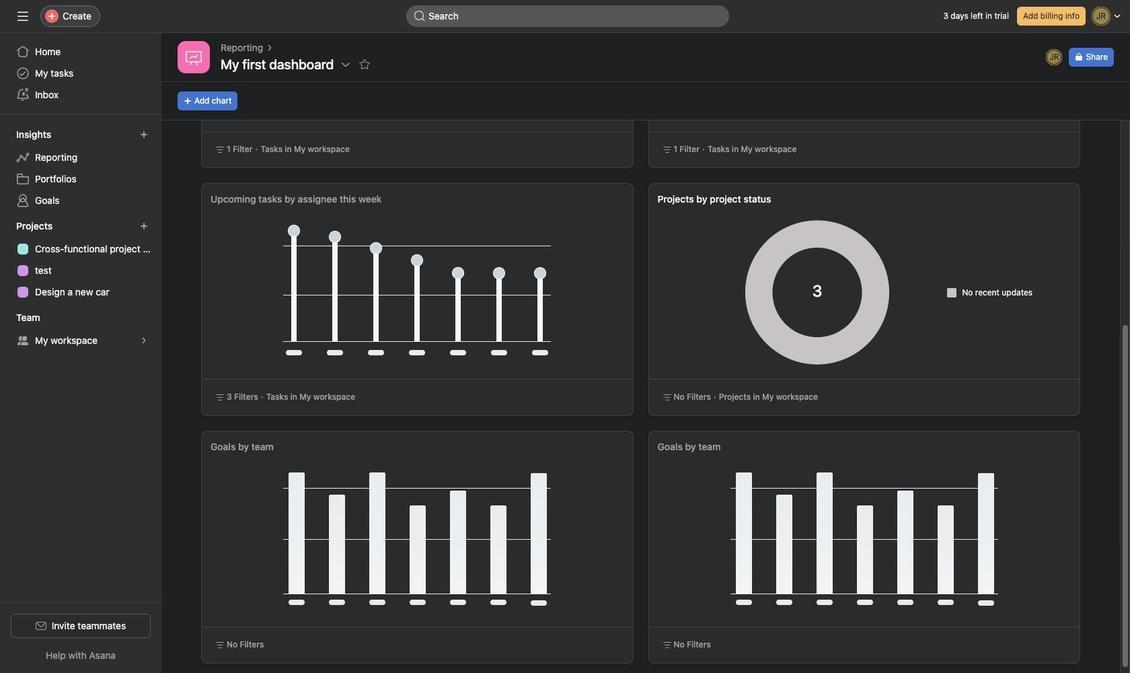 Task type: describe. For each thing, give the bounding box(es) containing it.
add to starred image
[[360, 59, 370, 70]]

see details, my workspace image
[[140, 337, 148, 345]]

hide sidebar image
[[18, 11, 28, 22]]

insights element
[[0, 123, 162, 214]]

global element
[[0, 33, 162, 114]]

teams element
[[0, 306, 162, 354]]

report image
[[186, 49, 202, 65]]



Task type: vqa. For each thing, say whether or not it's contained in the screenshot.
"Global" element
yes



Task type: locate. For each thing, give the bounding box(es) containing it.
projects element
[[0, 214, 162, 306]]

show options image
[[341, 59, 352, 70]]

isinverse image
[[415, 11, 425, 22]]

new insights image
[[140, 131, 148, 139]]

list box
[[407, 5, 730, 27]]

jr image
[[1050, 49, 1060, 65]]

new project or portfolio image
[[140, 222, 148, 230]]



